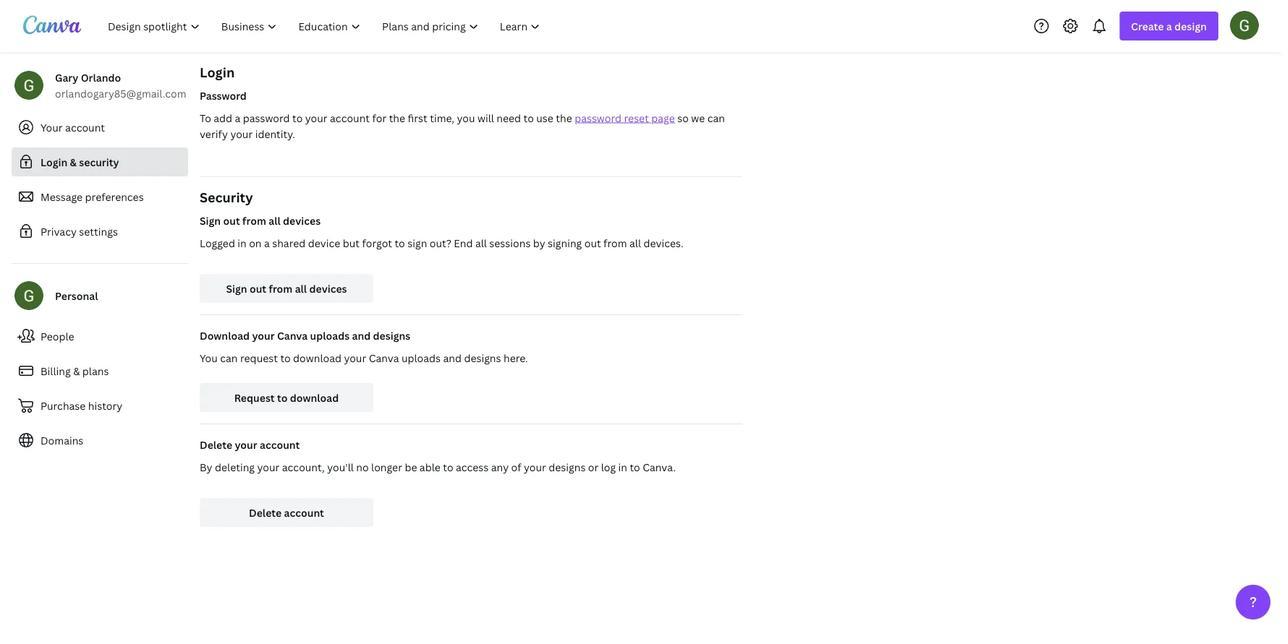 Task type: describe. For each thing, give the bounding box(es) containing it.
billing & plans
[[41, 364, 109, 378]]

time,
[[430, 111, 455, 125]]

security
[[200, 189, 253, 206]]

people
[[41, 330, 74, 343]]

1 horizontal spatial in
[[619, 461, 628, 474]]

for
[[372, 111, 387, 125]]

0 horizontal spatial uploads
[[310, 329, 350, 343]]

2 vertical spatial a
[[264, 236, 270, 250]]

on
[[249, 236, 262, 250]]

plans
[[82, 364, 109, 378]]

request to download
[[234, 391, 339, 405]]

but
[[343, 236, 360, 250]]

account up the account,
[[260, 438, 300, 452]]

able
[[420, 461, 441, 474]]

deleting
[[215, 461, 255, 474]]

to
[[200, 111, 211, 125]]

sign inside button
[[226, 282, 247, 296]]

to inside request to download button
[[277, 391, 288, 405]]

login for login
[[200, 63, 235, 81]]

account,
[[282, 461, 325, 474]]

will
[[478, 111, 494, 125]]

device
[[308, 236, 340, 250]]

0 vertical spatial and
[[352, 329, 371, 343]]

0 vertical spatial in
[[238, 236, 247, 250]]

end
[[454, 236, 473, 250]]

sign out from all devices button
[[200, 274, 373, 303]]

privacy settings link
[[12, 217, 188, 246]]

all inside button
[[295, 282, 307, 296]]

all up shared
[[269, 214, 281, 228]]

1 horizontal spatial uploads
[[402, 351, 441, 365]]

logged in on a shared device but forgot to sign out? end all sessions by signing out from all devices.
[[200, 236, 684, 250]]

0 vertical spatial designs
[[373, 329, 411, 343]]

sign
[[408, 236, 427, 250]]

design
[[1175, 19, 1207, 33]]

orlandogary85@gmail.com
[[55, 86, 186, 100]]

page
[[652, 111, 675, 125]]

1 horizontal spatial and
[[443, 351, 462, 365]]

delete account button
[[200, 499, 373, 528]]

billing
[[41, 364, 71, 378]]

login & security
[[41, 155, 119, 169]]

we
[[691, 111, 705, 125]]

download
[[200, 329, 250, 343]]

delete for delete account
[[249, 506, 282, 520]]

no
[[356, 461, 369, 474]]

0 horizontal spatial canva
[[277, 329, 308, 343]]

by
[[200, 461, 212, 474]]

gary orlando image
[[1230, 11, 1259, 40]]

by deleting your account, you'll no longer be able to access any of your designs or log in to canva.
[[200, 461, 676, 474]]

sessions
[[490, 236, 531, 250]]

delete your account
[[200, 438, 300, 452]]

to left sign
[[395, 236, 405, 250]]

be
[[405, 461, 417, 474]]

your
[[41, 121, 63, 134]]

your account link
[[12, 113, 188, 142]]

your left for on the left top of page
[[305, 111, 328, 125]]

shared
[[272, 236, 306, 250]]

use
[[537, 111, 554, 125]]

you can request to download your canva uploads and designs here.
[[200, 351, 528, 365]]

forgot
[[362, 236, 392, 250]]

request to download button
[[200, 384, 373, 413]]

0 horizontal spatial from
[[243, 214, 266, 228]]

reset
[[624, 111, 649, 125]]

to right the request
[[280, 351, 291, 365]]

2 the from the left
[[556, 111, 572, 125]]

longer
[[371, 461, 402, 474]]

purchase history
[[41, 399, 123, 413]]

to left use at left
[[524, 111, 534, 125]]

download inside button
[[290, 391, 339, 405]]

canva.
[[643, 461, 676, 474]]

& for login
[[70, 155, 77, 169]]

devices.
[[644, 236, 684, 250]]

to up identity.
[[292, 111, 303, 125]]

you
[[457, 111, 475, 125]]

0 vertical spatial sign out from all devices
[[200, 214, 321, 228]]

create
[[1132, 19, 1164, 33]]

create a design
[[1132, 19, 1207, 33]]

message preferences link
[[12, 182, 188, 211]]

preferences
[[85, 190, 144, 204]]

1 vertical spatial can
[[220, 351, 238, 365]]

request
[[240, 351, 278, 365]]

message preferences
[[41, 190, 144, 204]]

delete account
[[249, 506, 324, 520]]

here.
[[504, 351, 528, 365]]

identity.
[[255, 127, 295, 141]]

purchase history link
[[12, 392, 188, 421]]

to left the canva.
[[630, 461, 640, 474]]

to add a password to your account for the first time, you will need to use the password reset page
[[200, 111, 675, 125]]

2 vertical spatial designs
[[549, 461, 586, 474]]

0 vertical spatial sign
[[200, 214, 221, 228]]

account left for on the left top of page
[[330, 111, 370, 125]]

domains
[[41, 434, 83, 448]]

your inside so we can verify your identity.
[[230, 127, 253, 141]]



Task type: locate. For each thing, give the bounding box(es) containing it.
you
[[200, 351, 218, 365]]

0 horizontal spatial in
[[238, 236, 247, 250]]

& for billing
[[73, 364, 80, 378]]

sign up download
[[226, 282, 247, 296]]

0 vertical spatial canva
[[277, 329, 308, 343]]

privacy settings
[[41, 225, 118, 238]]

1 vertical spatial sign out from all devices
[[226, 282, 347, 296]]

0 horizontal spatial designs
[[373, 329, 411, 343]]

designs left "or"
[[549, 461, 586, 474]]

designs up you can request to download your canva uploads and designs here. on the bottom of page
[[373, 329, 411, 343]]

history
[[88, 399, 123, 413]]

personal
[[55, 289, 98, 303]]

can
[[708, 111, 725, 125], [220, 351, 238, 365]]

to right request
[[277, 391, 288, 405]]

login
[[200, 63, 235, 81], [41, 155, 68, 169]]

1 vertical spatial designs
[[464, 351, 501, 365]]

account inside button
[[284, 506, 324, 520]]

your account
[[41, 121, 105, 134]]

0 horizontal spatial and
[[352, 329, 371, 343]]

0 horizontal spatial out
[[223, 214, 240, 228]]

delete inside button
[[249, 506, 282, 520]]

all right end
[[475, 236, 487, 250]]

1 horizontal spatial can
[[708, 111, 725, 125]]

orlando
[[81, 71, 121, 84]]

& left security at the top of the page
[[70, 155, 77, 169]]

1 horizontal spatial sign
[[226, 282, 247, 296]]

security
[[79, 155, 119, 169]]

a left design
[[1167, 19, 1173, 33]]

2 vertical spatial from
[[269, 282, 293, 296]]

can right you at left
[[220, 351, 238, 365]]

1 vertical spatial sign
[[226, 282, 247, 296]]

& left plans
[[73, 364, 80, 378]]

2 horizontal spatial from
[[604, 236, 627, 250]]

request
[[234, 391, 275, 405]]

2 horizontal spatial out
[[585, 236, 601, 250]]

out?
[[430, 236, 452, 250]]

and up you can request to download your canva uploads and designs here. on the bottom of page
[[352, 329, 371, 343]]

to right able
[[443, 461, 454, 474]]

account right your
[[65, 121, 105, 134]]

log
[[601, 461, 616, 474]]

you'll
[[327, 461, 354, 474]]

domains link
[[12, 426, 188, 455]]

0 horizontal spatial password
[[243, 111, 290, 125]]

account down the account,
[[284, 506, 324, 520]]

0 horizontal spatial sign
[[200, 214, 221, 228]]

your down add
[[230, 127, 253, 141]]

0 horizontal spatial a
[[235, 111, 241, 125]]

account inside 'link'
[[65, 121, 105, 134]]

your down download your canva uploads and designs
[[344, 351, 366, 365]]

a right 'on'
[[264, 236, 270, 250]]

your up the request
[[252, 329, 275, 343]]

so
[[678, 111, 689, 125]]

2 horizontal spatial designs
[[549, 461, 586, 474]]

0 vertical spatial devices
[[283, 214, 321, 228]]

in right the log
[[619, 461, 628, 474]]

or
[[588, 461, 599, 474]]

1 the from the left
[[389, 111, 405, 125]]

create a design button
[[1120, 12, 1219, 41]]

all
[[269, 214, 281, 228], [475, 236, 487, 250], [630, 236, 641, 250], [295, 282, 307, 296]]

gary orlando orlandogary85@gmail.com
[[55, 71, 186, 100]]

download
[[293, 351, 342, 365], [290, 391, 339, 405]]

out down 'on'
[[250, 282, 266, 296]]

1 vertical spatial &
[[73, 364, 80, 378]]

0 vertical spatial out
[[223, 214, 240, 228]]

sign out from all devices down shared
[[226, 282, 347, 296]]

0 horizontal spatial login
[[41, 155, 68, 169]]

a right add
[[235, 111, 241, 125]]

1 horizontal spatial out
[[250, 282, 266, 296]]

password up identity.
[[243, 111, 290, 125]]

settings
[[79, 225, 118, 238]]

1 horizontal spatial login
[[200, 63, 235, 81]]

1 horizontal spatial canva
[[369, 351, 399, 365]]

verify
[[200, 127, 228, 141]]

download your canva uploads and designs
[[200, 329, 411, 343]]

your up the deleting
[[235, 438, 257, 452]]

gary
[[55, 71, 78, 84]]

delete down the deleting
[[249, 506, 282, 520]]

1 vertical spatial login
[[41, 155, 68, 169]]

2 horizontal spatial a
[[1167, 19, 1173, 33]]

devices down device
[[309, 282, 347, 296]]

the
[[389, 111, 405, 125], [556, 111, 572, 125]]

your down 'delete your account'
[[257, 461, 280, 474]]

1 vertical spatial delete
[[249, 506, 282, 520]]

people link
[[12, 322, 188, 351]]

out down security
[[223, 214, 240, 228]]

login for login & security
[[41, 155, 68, 169]]

your right the of
[[524, 461, 546, 474]]

designs left here.
[[464, 351, 501, 365]]

delete
[[200, 438, 232, 452], [249, 506, 282, 520]]

out inside button
[[250, 282, 266, 296]]

all down shared
[[295, 282, 307, 296]]

out right signing
[[585, 236, 601, 250]]

sign up logged
[[200, 214, 221, 228]]

1 horizontal spatial password
[[575, 111, 622, 125]]

a inside dropdown button
[[1167, 19, 1173, 33]]

delete up by
[[200, 438, 232, 452]]

download down download your canva uploads and designs
[[293, 351, 342, 365]]

privacy
[[41, 225, 77, 238]]

1 vertical spatial from
[[604, 236, 627, 250]]

0 vertical spatial can
[[708, 111, 725, 125]]

from up 'on'
[[243, 214, 266, 228]]

add
[[214, 111, 232, 125]]

message
[[41, 190, 83, 204]]

all left devices.
[[630, 236, 641, 250]]

canva
[[277, 329, 308, 343], [369, 351, 399, 365]]

password reset page link
[[575, 111, 675, 125]]

0 vertical spatial download
[[293, 351, 342, 365]]

1 vertical spatial canva
[[369, 351, 399, 365]]

0 vertical spatial from
[[243, 214, 266, 228]]

0 vertical spatial delete
[[200, 438, 232, 452]]

from down shared
[[269, 282, 293, 296]]

of
[[511, 461, 522, 474]]

from inside button
[[269, 282, 293, 296]]

top level navigation element
[[98, 12, 553, 41]]

2 password from the left
[[575, 111, 622, 125]]

sign out from all devices up 'on'
[[200, 214, 321, 228]]

logged
[[200, 236, 235, 250]]

by
[[533, 236, 545, 250]]

in left 'on'
[[238, 236, 247, 250]]

1 horizontal spatial delete
[[249, 506, 282, 520]]

0 vertical spatial &
[[70, 155, 77, 169]]

sign out from all devices
[[200, 214, 321, 228], [226, 282, 347, 296]]

the right for on the left top of page
[[389, 111, 405, 125]]

devices up shared
[[283, 214, 321, 228]]

1 password from the left
[[243, 111, 290, 125]]

can right the "we"
[[708, 111, 725, 125]]

signing
[[548, 236, 582, 250]]

0 vertical spatial uploads
[[310, 329, 350, 343]]

login up password on the top left
[[200, 63, 235, 81]]

any
[[491, 461, 509, 474]]

access
[[456, 461, 489, 474]]

to
[[292, 111, 303, 125], [524, 111, 534, 125], [395, 236, 405, 250], [280, 351, 291, 365], [277, 391, 288, 405], [443, 461, 454, 474], [630, 461, 640, 474]]

1 horizontal spatial from
[[269, 282, 293, 296]]

0 horizontal spatial can
[[220, 351, 238, 365]]

0 vertical spatial a
[[1167, 19, 1173, 33]]

the right use at left
[[556, 111, 572, 125]]

1 horizontal spatial the
[[556, 111, 572, 125]]

login & security link
[[12, 148, 188, 177]]

0 vertical spatial login
[[200, 63, 235, 81]]

devices inside button
[[309, 282, 347, 296]]

billing & plans link
[[12, 357, 188, 386]]

password
[[200, 89, 247, 102]]

a
[[1167, 19, 1173, 33], [235, 111, 241, 125], [264, 236, 270, 250]]

0 horizontal spatial delete
[[200, 438, 232, 452]]

password
[[243, 111, 290, 125], [575, 111, 622, 125]]

account
[[330, 111, 370, 125], [65, 121, 105, 134], [260, 438, 300, 452], [284, 506, 324, 520]]

2 vertical spatial out
[[250, 282, 266, 296]]

need
[[497, 111, 521, 125]]

1 vertical spatial download
[[290, 391, 339, 405]]

1 vertical spatial out
[[585, 236, 601, 250]]

1 vertical spatial uploads
[[402, 351, 441, 365]]

1 vertical spatial a
[[235, 111, 241, 125]]

purchase
[[41, 399, 86, 413]]

from
[[243, 214, 266, 228], [604, 236, 627, 250], [269, 282, 293, 296]]

download right request
[[290, 391, 339, 405]]

and
[[352, 329, 371, 343], [443, 351, 462, 365]]

devices
[[283, 214, 321, 228], [309, 282, 347, 296]]

so we can verify your identity.
[[200, 111, 725, 141]]

login down your
[[41, 155, 68, 169]]

0 horizontal spatial the
[[389, 111, 405, 125]]

from left devices.
[[604, 236, 627, 250]]

sign out from all devices inside sign out from all devices button
[[226, 282, 347, 296]]

sign
[[200, 214, 221, 228], [226, 282, 247, 296]]

1 vertical spatial and
[[443, 351, 462, 365]]

1 vertical spatial in
[[619, 461, 628, 474]]

in
[[238, 236, 247, 250], [619, 461, 628, 474]]

out
[[223, 214, 240, 228], [585, 236, 601, 250], [250, 282, 266, 296]]

1 horizontal spatial designs
[[464, 351, 501, 365]]

1 vertical spatial devices
[[309, 282, 347, 296]]

can inside so we can verify your identity.
[[708, 111, 725, 125]]

first
[[408, 111, 428, 125]]

1 horizontal spatial a
[[264, 236, 270, 250]]

password left reset
[[575, 111, 622, 125]]

and left here.
[[443, 351, 462, 365]]

delete for delete your account
[[200, 438, 232, 452]]



Task type: vqa. For each thing, say whether or not it's contained in the screenshot.
right IN
yes



